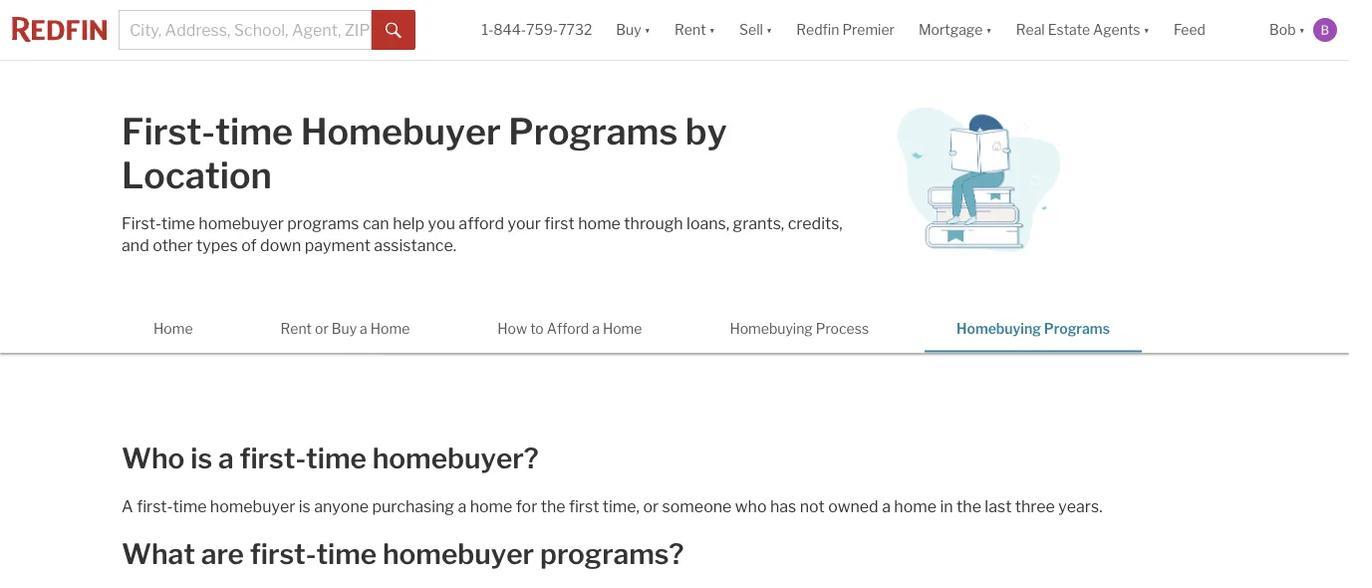 Task type: locate. For each thing, give the bounding box(es) containing it.
0 horizontal spatial buy
[[332, 320, 357, 337]]

first-
[[240, 441, 306, 475], [137, 496, 173, 516], [250, 537, 316, 571]]

who
[[122, 441, 185, 475]]

time inside first-time homebuyer programs by location
[[215, 109, 293, 153]]

6 ▾ from the left
[[1299, 21, 1306, 38]]

home right afford on the bottom of the page
[[603, 320, 642, 337]]

the right for
[[541, 496, 566, 516]]

afford
[[459, 214, 504, 233]]

first left time,
[[569, 496, 599, 516]]

how to afford a home
[[498, 320, 642, 337]]

premier
[[843, 21, 895, 38]]

0 vertical spatial first-
[[122, 109, 215, 153]]

homebuying programs
[[957, 320, 1110, 337]]

the right in
[[957, 496, 982, 516]]

2 ▾ from the left
[[709, 21, 716, 38]]

▾ left sell
[[709, 21, 716, 38]]

1 horizontal spatial home
[[578, 214, 621, 233]]

mortgage ▾ button
[[907, 0, 1004, 60]]

▾
[[644, 21, 651, 38], [709, 21, 716, 38], [766, 21, 773, 38], [986, 21, 992, 38], [1144, 21, 1150, 38], [1299, 21, 1306, 38]]

1 homebuying from the left
[[730, 320, 813, 337]]

1 vertical spatial rent
[[281, 320, 312, 337]]

real estate agents ▾
[[1016, 21, 1150, 38]]

homebuying programs link
[[925, 305, 1142, 350]]

home
[[578, 214, 621, 233], [470, 496, 513, 516], [894, 496, 937, 516]]

a down homebuyer? at the bottom of page
[[458, 496, 467, 516]]

mortgage ▾ button
[[919, 0, 992, 60]]

4 ▾ from the left
[[986, 21, 992, 38]]

first-
[[122, 109, 215, 153], [122, 214, 162, 233]]

rent or buy a home link
[[249, 305, 442, 350]]

2 first- from the top
[[122, 214, 162, 233]]

for
[[516, 496, 537, 516]]

is left anyone
[[299, 496, 311, 516]]

1 horizontal spatial rent
[[675, 21, 706, 38]]

first- inside first-time homebuyer programs can help you afford your first home through loans, grants, credits, and other types of down payment assistance.
[[122, 214, 162, 233]]

home down assistance. on the top left of page
[[371, 320, 410, 337]]

0 vertical spatial buy
[[616, 21, 641, 38]]

▾ right sell
[[766, 21, 773, 38]]

home for how
[[603, 320, 642, 337]]

mortgage ▾
[[919, 21, 992, 38]]

1 vertical spatial homebuyer
[[210, 496, 295, 516]]

buy inside dropdown button
[[616, 21, 641, 38]]

redfin premier
[[797, 21, 895, 38]]

2 horizontal spatial home
[[603, 320, 642, 337]]

7732
[[558, 21, 592, 38]]

home down other
[[154, 320, 193, 337]]

who is a first-time homebuyer?
[[122, 441, 539, 475]]

0 horizontal spatial homebuying
[[730, 320, 813, 337]]

buy down payment in the left top of the page
[[332, 320, 357, 337]]

1 the from the left
[[541, 496, 566, 516]]

1-844-759-7732
[[482, 21, 592, 38]]

1 horizontal spatial homebuying
[[957, 320, 1041, 337]]

programs
[[509, 109, 678, 153], [1044, 320, 1110, 337]]

programs
[[287, 214, 359, 233]]

three
[[1015, 496, 1055, 516]]

grants,
[[733, 214, 785, 233]]

home link
[[122, 305, 225, 350]]

1-
[[482, 21, 494, 38]]

the
[[541, 496, 566, 516], [957, 496, 982, 516]]

1 vertical spatial or
[[643, 496, 659, 516]]

first-time homebuyer programs by location
[[122, 109, 727, 197]]

rent ▾ button
[[675, 0, 716, 60]]

first inside first-time homebuyer programs can help you afford your first home through loans, grants, credits, and other types of down payment assistance.
[[544, 214, 575, 233]]

buy
[[616, 21, 641, 38], [332, 320, 357, 337]]

down
[[260, 236, 301, 255]]

home left through
[[578, 214, 621, 233]]

or
[[315, 320, 329, 337], [643, 496, 659, 516]]

0 horizontal spatial or
[[315, 320, 329, 337]]

credits,
[[788, 214, 843, 233]]

buy right 7732
[[616, 21, 641, 38]]

feed button
[[1162, 0, 1258, 60]]

1 vertical spatial is
[[299, 496, 311, 516]]

afford
[[547, 320, 589, 337]]

time,
[[603, 496, 640, 516]]

▾ right mortgage
[[986, 21, 992, 38]]

2 home from the left
[[371, 320, 410, 337]]

1 ▾ from the left
[[644, 21, 651, 38]]

buy ▾ button
[[604, 0, 663, 60]]

purchasing
[[372, 496, 454, 516]]

0 vertical spatial programs
[[509, 109, 678, 153]]

home
[[154, 320, 193, 337], [371, 320, 410, 337], [603, 320, 642, 337]]

sell ▾
[[739, 21, 773, 38]]

home left in
[[894, 496, 937, 516]]

rent down down
[[281, 320, 312, 337]]

homebuying for homebuying programs
[[957, 320, 1041, 337]]

759-
[[526, 21, 558, 38]]

3 ▾ from the left
[[766, 21, 773, 38]]

homebuyer
[[199, 214, 284, 233], [210, 496, 295, 516], [383, 537, 534, 571]]

a right owned
[[882, 496, 891, 516]]

first right your
[[544, 214, 575, 233]]

homebuyer up of
[[199, 214, 284, 233]]

0 horizontal spatial is
[[191, 441, 212, 475]]

what
[[122, 537, 195, 571]]

or down payment in the left top of the page
[[315, 320, 329, 337]]

0 horizontal spatial home
[[154, 320, 193, 337]]

first- inside first-time homebuyer programs by location
[[122, 109, 215, 153]]

can
[[363, 214, 389, 233]]

▾ left rent ▾
[[644, 21, 651, 38]]

home left for
[[470, 496, 513, 516]]

how
[[498, 320, 527, 337]]

▾ for rent ▾
[[709, 21, 716, 38]]

programs?
[[540, 537, 684, 571]]

rent
[[675, 21, 706, 38], [281, 320, 312, 337]]

homebuyer down purchasing
[[383, 537, 534, 571]]

rent ▾
[[675, 21, 716, 38]]

2 vertical spatial first-
[[250, 537, 316, 571]]

1 vertical spatial first-
[[122, 214, 162, 233]]

0 vertical spatial first
[[544, 214, 575, 233]]

rent inside dropdown button
[[675, 21, 706, 38]]

a down payment in the left top of the page
[[360, 320, 368, 337]]

3 home from the left
[[603, 320, 642, 337]]

bob
[[1270, 21, 1296, 38]]

2 homebuying from the left
[[957, 320, 1041, 337]]

you
[[428, 214, 455, 233]]

time
[[215, 109, 293, 153], [162, 214, 195, 233], [306, 441, 367, 475], [173, 496, 207, 516], [316, 537, 377, 571]]

0 horizontal spatial the
[[541, 496, 566, 516]]

estate
[[1048, 21, 1090, 38]]

0 vertical spatial is
[[191, 441, 212, 475]]

homebuyer up are
[[210, 496, 295, 516]]

first
[[544, 214, 575, 233], [569, 496, 599, 516]]

▾ right bob
[[1299, 21, 1306, 38]]

assistance.
[[374, 236, 457, 255]]

2 vertical spatial homebuyer
[[383, 537, 534, 571]]

or right time,
[[643, 496, 659, 516]]

5 ▾ from the left
[[1144, 21, 1150, 38]]

homebuying process
[[730, 320, 869, 337]]

0 vertical spatial homebuyer
[[199, 214, 284, 233]]

by
[[686, 109, 727, 153]]

home inside first-time homebuyer programs can help you afford your first home through loans, grants, credits, and other types of down payment assistance.
[[578, 214, 621, 233]]

▾ for buy ▾
[[644, 21, 651, 38]]

homebuying
[[730, 320, 813, 337], [957, 320, 1041, 337]]

1 horizontal spatial the
[[957, 496, 982, 516]]

sell ▾ button
[[728, 0, 785, 60]]

0 vertical spatial rent
[[675, 21, 706, 38]]

1 horizontal spatial programs
[[1044, 320, 1110, 337]]

0 horizontal spatial programs
[[509, 109, 678, 153]]

rent right buy ▾
[[675, 21, 706, 38]]

user photo image
[[1313, 18, 1337, 42]]

▾ right agents
[[1144, 21, 1150, 38]]

and
[[122, 236, 149, 255]]

1 first- from the top
[[122, 109, 215, 153]]

2 horizontal spatial home
[[894, 496, 937, 516]]

a
[[360, 320, 368, 337], [592, 320, 600, 337], [218, 441, 234, 475], [458, 496, 467, 516], [882, 496, 891, 516]]

location
[[122, 153, 272, 197]]

1 vertical spatial programs
[[1044, 320, 1110, 337]]

1 horizontal spatial buy
[[616, 21, 641, 38]]

0 horizontal spatial rent
[[281, 320, 312, 337]]

City, Address, School, Agent, ZIP search field
[[119, 10, 372, 50]]

1 horizontal spatial home
[[371, 320, 410, 337]]

redfin
[[797, 21, 840, 38]]

is right who
[[191, 441, 212, 475]]



Task type: describe. For each thing, give the bounding box(es) containing it.
feed
[[1174, 21, 1206, 38]]

homebuying process link
[[698, 305, 901, 350]]

time inside first-time homebuyer programs can help you afford your first home through loans, grants, credits, and other types of down payment assistance.
[[162, 214, 195, 233]]

a first-time homebuyer is anyone purchasing a home for the first time, or someone who has not owned a home in the last three years.
[[122, 496, 1103, 516]]

of
[[241, 236, 257, 255]]

0 horizontal spatial home
[[470, 496, 513, 516]]

1 vertical spatial first-
[[137, 496, 173, 516]]

0 vertical spatial first-
[[240, 441, 306, 475]]

has
[[770, 496, 797, 516]]

rent or buy a home
[[281, 320, 410, 337]]

someone
[[662, 496, 732, 516]]

process
[[816, 320, 869, 337]]

rent for rent or buy a home
[[281, 320, 312, 337]]

bob ▾
[[1270, 21, 1306, 38]]

to
[[530, 320, 544, 337]]

a right afford on the bottom of the page
[[592, 320, 600, 337]]

1 home from the left
[[154, 320, 193, 337]]

0 vertical spatial or
[[315, 320, 329, 337]]

homebuyer inside first-time homebuyer programs can help you afford your first home through loans, grants, credits, and other types of down payment assistance.
[[199, 214, 284, 233]]

submit search image
[[386, 23, 402, 39]]

in
[[940, 496, 953, 516]]

1 horizontal spatial or
[[643, 496, 659, 516]]

buy ▾
[[616, 21, 651, 38]]

not
[[800, 496, 825, 516]]

mortgage
[[919, 21, 983, 38]]

rent ▾ button
[[663, 0, 728, 60]]

a
[[122, 496, 133, 516]]

real estate agents ▾ button
[[1004, 0, 1162, 60]]

1 vertical spatial first
[[569, 496, 599, 516]]

sell ▾ button
[[739, 0, 773, 60]]

first- for first-time homebuyer programs can help you afford your first home through loans, grants, credits, and other types of down payment assistance.
[[122, 214, 162, 233]]

a right who
[[218, 441, 234, 475]]

last
[[985, 496, 1012, 516]]

programs inside first-time homebuyer programs by location
[[509, 109, 678, 153]]

who
[[735, 496, 767, 516]]

real
[[1016, 21, 1045, 38]]

homebuying for homebuying process
[[730, 320, 813, 337]]

how to afford a home link
[[466, 305, 674, 350]]

buy ▾ button
[[616, 0, 651, 60]]

are
[[201, 537, 244, 571]]

▾ for mortgage ▾
[[986, 21, 992, 38]]

redfin premier button
[[785, 0, 907, 60]]

agents
[[1093, 21, 1141, 38]]

types
[[196, 236, 238, 255]]

through
[[624, 214, 683, 233]]

loans,
[[687, 214, 730, 233]]

real estate agents ▾ link
[[1016, 0, 1150, 60]]

help
[[393, 214, 425, 233]]

payment
[[305, 236, 371, 255]]

▾ for sell ▾
[[766, 21, 773, 38]]

your
[[508, 214, 541, 233]]

first-time homebuyer programs can help you afford your first home through loans, grants, credits, and other types of down payment assistance.
[[122, 214, 843, 255]]

other
[[153, 236, 193, 255]]

owned
[[828, 496, 879, 516]]

2 the from the left
[[957, 496, 982, 516]]

years.
[[1059, 496, 1103, 516]]

what are first-time homebuyer programs?
[[122, 537, 684, 571]]

1 horizontal spatial is
[[299, 496, 311, 516]]

anyone
[[314, 496, 369, 516]]

reading resources image
[[874, 105, 1073, 255]]

rent for rent ▾
[[675, 21, 706, 38]]

homebuyer?
[[372, 441, 539, 475]]

▾ for bob ▾
[[1299, 21, 1306, 38]]

1 vertical spatial buy
[[332, 320, 357, 337]]

1-844-759-7732 link
[[482, 21, 592, 38]]

first- for first-time homebuyer programs by location
[[122, 109, 215, 153]]

844-
[[494, 21, 526, 38]]

home for rent
[[371, 320, 410, 337]]

homebuyer
[[301, 109, 501, 153]]

sell
[[739, 21, 763, 38]]



Task type: vqa. For each thing, say whether or not it's contained in the screenshot.
THE A corresponding to Ask
no



